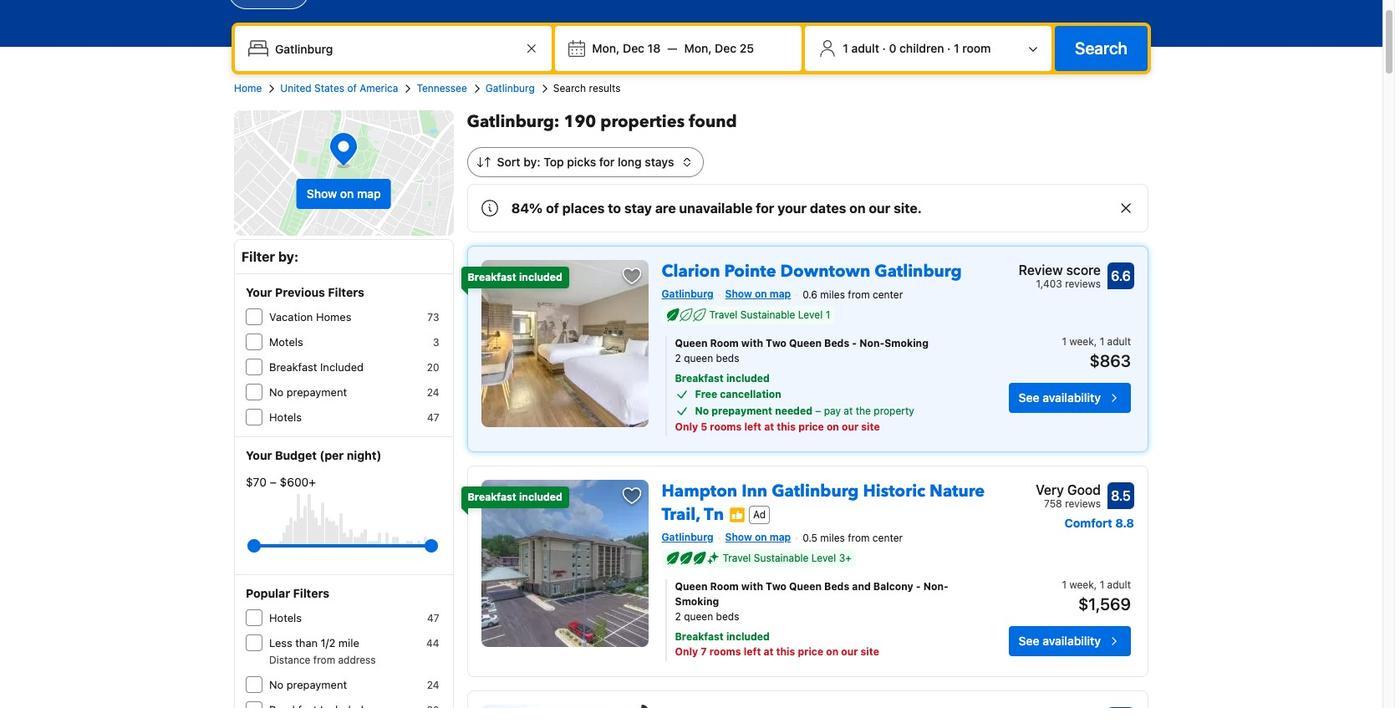Task type: locate. For each thing, give the bounding box(es) containing it.
with down the 'travel sustainable level 1' on the right top of page
[[742, 337, 764, 349]]

1 vertical spatial availability
[[1043, 634, 1101, 648]]

room inside queen room with two queen beds and balcony - non- smoking 2 queen beds breakfast included only 7 rooms left at this price on our site
[[710, 580, 739, 593]]

availability down $1,569 on the bottom right of the page
[[1043, 634, 1101, 648]]

show
[[307, 186, 337, 201], [725, 288, 752, 300], [725, 531, 752, 543]]

beds down travel sustainable level 3+ on the bottom right of the page
[[716, 610, 740, 623]]

0 vertical spatial miles
[[821, 288, 845, 301]]

0 horizontal spatial mon,
[[592, 41, 620, 55]]

rooms right 7
[[710, 645, 741, 658]]

1 vertical spatial two
[[766, 580, 787, 593]]

0 vertical spatial hotels
[[269, 411, 302, 424]]

0 horizontal spatial for
[[599, 155, 615, 169]]

show inside button
[[307, 186, 337, 201]]

at left the
[[844, 405, 853, 417]]

1 vertical spatial of
[[546, 201, 559, 216]]

reviews for good
[[1066, 497, 1101, 510]]

this down needed
[[777, 421, 796, 433]]

2 center from the top
[[873, 532, 903, 544]]

1 reviews from the top
[[1066, 278, 1101, 290]]

1 vertical spatial week
[[1070, 578, 1094, 591]]

gatlinburg up gatlinburg:
[[486, 82, 535, 94]]

1 queen from the top
[[684, 352, 714, 364]]

smoking inside queen room with two queen beds and balcony - non- smoking 2 queen beds breakfast included only 7 rooms left at this price on our site
[[675, 595, 719, 608]]

prepayment
[[287, 386, 347, 399], [712, 405, 773, 417], [287, 678, 347, 692]]

mon, up results at the top of page
[[592, 41, 620, 55]]

1 vertical spatial only
[[675, 645, 698, 658]]

breakfast inside queen room with two queen beds and balcony - non- smoking 2 queen beds breakfast included only 7 rooms left at this price on our site
[[675, 630, 724, 643]]

1 beds from the top
[[825, 337, 850, 349]]

, up $863
[[1094, 335, 1097, 348]]

1 horizontal spatial ·
[[948, 41, 951, 55]]

0 vertical spatial center
[[873, 288, 903, 301]]

prepayment down 'distance from address'
[[287, 678, 347, 692]]

0 vertical spatial our
[[869, 201, 891, 216]]

queen inside 2 queen beds breakfast included
[[684, 352, 714, 364]]

show on map for $863
[[725, 288, 791, 300]]

1 your from the top
[[246, 285, 272, 299]]

map for $1,569
[[770, 531, 791, 543]]

, inside 1 week , 1 adult $1,569
[[1094, 578, 1097, 591]]

1 vertical spatial by:
[[278, 249, 299, 264]]

sort
[[497, 155, 521, 169]]

0 vertical spatial show
[[307, 186, 337, 201]]

1 week from the top
[[1070, 335, 1094, 348]]

0 vertical spatial rooms
[[710, 421, 742, 433]]

children
[[900, 41, 945, 55]]

0 vertical spatial breakfast included
[[468, 271, 563, 283]]

beds inside 2 queen beds breakfast included
[[716, 352, 740, 364]]

beds inside queen room with two queen beds and balcony - non- smoking 2 queen beds breakfast included only 7 rooms left at this price on our site
[[716, 610, 740, 623]]

on inside button
[[340, 186, 354, 201]]

gatlinburg: 190 properties found
[[467, 110, 737, 133]]

breakfast included for $863
[[468, 271, 563, 283]]

0 horizontal spatial dec
[[623, 41, 645, 55]]

no
[[269, 386, 284, 399], [695, 405, 709, 417], [269, 678, 284, 692]]

with inside queen room with two queen beds and balcony - non- smoking 2 queen beds breakfast included only 7 rooms left at this price on our site
[[742, 580, 764, 593]]

long
[[618, 155, 642, 169]]

downtown
[[781, 260, 871, 283]]

our down the queen room with two queen beds and balcony - non- smoking link
[[842, 645, 858, 658]]

of right states
[[347, 82, 357, 94]]

this down the queen room with two queen beds and balcony - non- smoking link
[[777, 645, 796, 658]]

see availability down 1 week , 1 adult $1,569
[[1019, 634, 1101, 648]]

price inside queen room with two queen beds and balcony - non- smoking 2 queen beds breakfast included only 7 rooms left at this price on our site
[[798, 645, 824, 658]]

2 see availability from the top
[[1019, 634, 1101, 648]]

2 queen beds breakfast included
[[675, 352, 770, 385]]

travel down 'pointe'
[[710, 308, 738, 321]]

- down the 0.6 miles from center
[[852, 337, 857, 349]]

two
[[766, 337, 787, 349], [766, 580, 787, 593]]

2 queen from the top
[[684, 610, 714, 623]]

motels
[[269, 335, 303, 349]]

1 vertical spatial for
[[756, 201, 775, 216]]

left down cancellation
[[745, 421, 762, 433]]

1 vertical spatial -
[[916, 580, 921, 593]]

adult up $1,569 on the bottom right of the page
[[1108, 578, 1131, 591]]

two inside queen room with two queen beds and balcony - non- smoking 2 queen beds breakfast included only 7 rooms left at this price on our site
[[766, 580, 787, 593]]

1 vertical spatial map
[[770, 288, 791, 300]]

1 vertical spatial no prepayment
[[269, 678, 347, 692]]

left right 7
[[744, 645, 761, 658]]

with
[[742, 337, 764, 349], [742, 580, 764, 593]]

1 vertical spatial sustainable
[[754, 552, 809, 564]]

0 vertical spatial no prepayment
[[269, 386, 347, 399]]

smoking up 7
[[675, 595, 719, 608]]

1 horizontal spatial –
[[816, 405, 821, 417]]

prepayment down breakfast included
[[287, 386, 347, 399]]

0 vertical spatial show on map
[[307, 186, 381, 201]]

0 vertical spatial room
[[710, 337, 739, 349]]

1 only from the top
[[675, 421, 698, 433]]

room up 2 queen beds breakfast included
[[710, 337, 739, 349]]

price down the queen room with two queen beds and balcony - non- smoking link
[[798, 645, 824, 658]]

room
[[963, 41, 991, 55]]

2 dec from the left
[[715, 41, 737, 55]]

availability
[[1043, 390, 1101, 405], [1043, 634, 1101, 648]]

– left pay
[[816, 405, 821, 417]]

2 2 from the top
[[675, 610, 681, 623]]

1 vertical spatial left
[[744, 645, 761, 658]]

week for $863
[[1070, 335, 1094, 348]]

0 vertical spatial at
[[844, 405, 853, 417]]

– right $70
[[270, 475, 277, 489]]

2 with from the top
[[742, 580, 764, 593]]

see availability for $1,569
[[1019, 634, 1101, 648]]

adult up $863
[[1108, 335, 1131, 348]]

, up $1,569 on the bottom right of the page
[[1094, 578, 1097, 591]]

included inside queen room with two queen beds and balcony - non- smoking 2 queen beds breakfast included only 7 rooms left at this price on our site
[[727, 630, 770, 643]]

site.
[[894, 201, 922, 216]]

your for your previous filters
[[246, 285, 272, 299]]

show on map for $1,569
[[725, 531, 791, 543]]

two for -
[[766, 337, 787, 349]]

beds inside queen room with two queen beds and balcony - non- smoking 2 queen beds breakfast included only 7 rooms left at this price on our site
[[825, 580, 850, 593]]

by:
[[524, 155, 541, 169], [278, 249, 299, 264]]

1 vertical spatial smoking
[[675, 595, 719, 608]]

2 inside queen room with two queen beds and balcony - non- smoking 2 queen beds breakfast included only 7 rooms left at this price on our site
[[675, 610, 681, 623]]

cancellation
[[720, 388, 782, 400]]

only left 7
[[675, 645, 698, 658]]

, inside 1 week , 1 adult $863
[[1094, 335, 1097, 348]]

2 beds from the top
[[716, 610, 740, 623]]

1 vertical spatial this
[[777, 645, 796, 658]]

reviews inside review score 1,403 reviews
[[1066, 278, 1101, 290]]

8.5
[[1111, 488, 1131, 503]]

at inside queen room with two queen beds and balcony - non- smoking 2 queen beds breakfast included only 7 rooms left at this price on our site
[[764, 645, 774, 658]]

beds left and
[[825, 580, 850, 593]]

travel sustainable level 3+
[[723, 552, 852, 564]]

gatlinburg down clarion
[[662, 288, 714, 300]]

0 vertical spatial only
[[675, 421, 698, 433]]

from for $1,569
[[848, 532, 870, 544]]

0 vertical spatial travel
[[710, 308, 738, 321]]

1 vertical spatial travel
[[723, 552, 751, 564]]

1 see availability from the top
[[1019, 390, 1101, 405]]

1 vertical spatial search
[[553, 82, 586, 94]]

dec left 18
[[623, 41, 645, 55]]

left
[[745, 421, 762, 433], [744, 645, 761, 658]]

1 vertical spatial rooms
[[710, 645, 741, 658]]

1 horizontal spatial by:
[[524, 155, 541, 169]]

0 horizontal spatial -
[[852, 337, 857, 349]]

2 vertical spatial our
[[842, 645, 858, 658]]

center down historic
[[873, 532, 903, 544]]

1 horizontal spatial non-
[[924, 580, 949, 593]]

2 only from the top
[[675, 645, 698, 658]]

rooms
[[710, 421, 742, 433], [710, 645, 741, 658]]

758
[[1044, 497, 1063, 510]]

mon,
[[592, 41, 620, 55], [684, 41, 712, 55]]

adult inside dropdown button
[[852, 41, 880, 55]]

room down travel sustainable level 3+ on the bottom right of the page
[[710, 580, 739, 593]]

0 horizontal spatial smoking
[[675, 595, 719, 608]]

non- down the 0.6 miles from center
[[860, 337, 885, 349]]

2 two from the top
[[766, 580, 787, 593]]

by: left top
[[524, 155, 541, 169]]

no up 5
[[695, 405, 709, 417]]

2 breakfast included from the top
[[468, 491, 563, 503]]

2 see from the top
[[1019, 634, 1040, 648]]

from up 3+
[[848, 532, 870, 544]]

from down 1/2 at the left of the page
[[313, 654, 335, 667]]

0 vertical spatial site
[[862, 421, 880, 433]]

0 vertical spatial -
[[852, 337, 857, 349]]

queen up 2 queen beds breakfast included
[[675, 337, 708, 349]]

distance
[[269, 654, 311, 667]]

adult left "0"
[[852, 41, 880, 55]]

queen
[[675, 337, 708, 349], [789, 337, 822, 349], [675, 580, 708, 593], [789, 580, 822, 593]]

site down and
[[861, 645, 880, 658]]

2 no prepayment from the top
[[269, 678, 347, 692]]

no prepayment down 'distance from address'
[[269, 678, 347, 692]]

0 horizontal spatial search
[[553, 82, 586, 94]]

balcony
[[874, 580, 914, 593]]

0 vertical spatial two
[[766, 337, 787, 349]]

1 room from the top
[[710, 337, 739, 349]]

week inside 1 week , 1 adult $1,569
[[1070, 578, 1094, 591]]

2 · from the left
[[948, 41, 951, 55]]

1 see availability link from the top
[[1009, 383, 1131, 413]]

1 breakfast included from the top
[[468, 271, 563, 283]]

190
[[564, 110, 596, 133]]

your down filter
[[246, 285, 272, 299]]

1 beds from the top
[[716, 352, 740, 364]]

only inside queen room with two queen beds and balcony - non- smoking 2 queen beds breakfast included only 7 rooms left at this price on our site
[[675, 645, 698, 658]]

included
[[519, 271, 563, 283], [727, 372, 770, 385], [519, 491, 563, 503], [727, 630, 770, 643]]

level down 0.6
[[798, 308, 823, 321]]

only
[[675, 421, 698, 433], [675, 645, 698, 658]]

2 reviews from the top
[[1066, 497, 1101, 510]]

sort by: top picks for long stays
[[497, 155, 674, 169]]

reviews right 1,403
[[1066, 278, 1101, 290]]

travel for $1,569
[[723, 552, 751, 564]]

24 down 20
[[427, 386, 439, 399]]

travel down this property is part of our preferred partner program. it's committed to providing excellent service and good value. it'll pay us a higher commission if you make a booking. icon
[[723, 552, 751, 564]]

0 vertical spatial by:
[[524, 155, 541, 169]]

1 vertical spatial your
[[246, 448, 272, 462]]

mon, right —
[[684, 41, 712, 55]]

inn
[[742, 480, 768, 502]]

availability down 1 week , 1 adult $863
[[1043, 390, 1101, 405]]

0 vertical spatial smoking
[[885, 337, 929, 349]]

2 beds from the top
[[825, 580, 850, 593]]

1 vertical spatial –
[[270, 475, 277, 489]]

our
[[869, 201, 891, 216], [842, 421, 859, 433], [842, 645, 858, 658]]

week inside 1 week , 1 adult $863
[[1070, 335, 1094, 348]]

this
[[777, 421, 796, 433], [777, 645, 796, 658]]

prepayment down free cancellation
[[712, 405, 773, 417]]

by: for filter
[[278, 249, 299, 264]]

1 vertical spatial see availability
[[1019, 634, 1101, 648]]

scored 8.5 element
[[1108, 482, 1135, 509]]

0 vertical spatial queen
[[684, 352, 714, 364]]

1 2 from the top
[[675, 352, 681, 364]]

84% of places to stay are unavailable for your dates on our site.
[[511, 201, 922, 216]]

non-
[[860, 337, 885, 349], [924, 580, 949, 593]]

beds
[[825, 337, 850, 349], [825, 580, 850, 593]]

0 vertical spatial adult
[[852, 41, 880, 55]]

gatlinburg up "0.5"
[[772, 480, 859, 502]]

room for queen room with two queen beds - non-smoking
[[710, 337, 739, 349]]

1 week , 1 adult $863
[[1062, 335, 1131, 370]]

0 vertical spatial sustainable
[[741, 308, 796, 321]]

see availability link down 1 week , 1 adult $863
[[1009, 383, 1131, 413]]

1 vertical spatial room
[[710, 580, 739, 593]]

queen up 7
[[675, 580, 708, 593]]

1 horizontal spatial -
[[916, 580, 921, 593]]

1 · from the left
[[883, 41, 886, 55]]

reviews inside the very good 758 reviews
[[1066, 497, 1101, 510]]

sustainable for $863
[[741, 308, 796, 321]]

queen inside queen room with two queen beds and balcony - non- smoking 2 queen beds breakfast included only 7 rooms left at this price on our site
[[684, 610, 714, 623]]

filters right popular
[[293, 586, 330, 600]]

1 hotels from the top
[[269, 411, 302, 424]]

1 with from the top
[[742, 337, 764, 349]]

2 availability from the top
[[1043, 634, 1101, 648]]

homes
[[316, 310, 352, 324]]

1 availability from the top
[[1043, 390, 1101, 405]]

1 vertical spatial see
[[1019, 634, 1040, 648]]

47 up 44
[[427, 612, 439, 625]]

queen room with two queen beds - non-smoking
[[675, 337, 929, 349]]

adult inside 1 week , 1 adult $863
[[1108, 335, 1131, 348]]

level for $1,569
[[812, 552, 836, 564]]

dec left the 25
[[715, 41, 737, 55]]

0 vertical spatial map
[[357, 186, 381, 201]]

gatlinburg down trail,
[[662, 531, 714, 543]]

of
[[347, 82, 357, 94], [546, 201, 559, 216]]

1 , from the top
[[1094, 335, 1097, 348]]

miles right 0.6
[[821, 288, 845, 301]]

adult
[[852, 41, 880, 55], [1108, 335, 1131, 348], [1108, 578, 1131, 591]]

1 vertical spatial 24
[[427, 679, 439, 692]]

united states of america link
[[280, 81, 398, 96]]

group
[[254, 533, 431, 559]]

see availability for $863
[[1019, 390, 1101, 405]]

2 vertical spatial no
[[269, 678, 284, 692]]

filters up homes
[[328, 285, 364, 299]]

0 vertical spatial no
[[269, 386, 284, 399]]

gatlinburg link
[[486, 81, 535, 96]]

1 vertical spatial show
[[725, 288, 752, 300]]

score
[[1067, 263, 1101, 278]]

site down the
[[862, 421, 880, 433]]

0.6
[[803, 288, 818, 301]]

for left long
[[599, 155, 615, 169]]

for left the your
[[756, 201, 775, 216]]

queen down the 'travel sustainable level 1' on the right top of page
[[789, 337, 822, 349]]

47 down 20
[[427, 411, 439, 424]]

adult for $1,569
[[1108, 578, 1131, 591]]

0 vertical spatial 47
[[427, 411, 439, 424]]

· right children
[[948, 41, 951, 55]]

properties
[[601, 110, 685, 133]]

1 vertical spatial 47
[[427, 612, 439, 625]]

see availability link down $1,569 on the bottom right of the page
[[1009, 626, 1131, 656]]

show on map inside button
[[307, 186, 381, 201]]

availability for $1,569
[[1043, 634, 1101, 648]]

by: right filter
[[278, 249, 299, 264]]

1 vertical spatial show on map
[[725, 288, 791, 300]]

—
[[668, 41, 678, 55]]

6.6
[[1111, 268, 1131, 283]]

0 horizontal spatial non-
[[860, 337, 885, 349]]

1 vertical spatial center
[[873, 532, 903, 544]]

at right 7
[[764, 645, 774, 658]]

1 horizontal spatial search
[[1075, 38, 1128, 58]]

reviews up comfort
[[1066, 497, 1101, 510]]

1 up $863
[[1100, 335, 1105, 348]]

search
[[1075, 38, 1128, 58], [553, 82, 586, 94]]

queen up 7
[[684, 610, 714, 623]]

· left "0"
[[883, 41, 886, 55]]

queen
[[684, 352, 714, 364], [684, 610, 714, 623]]

non- right balcony at the right
[[924, 580, 949, 593]]

2 miles from the top
[[821, 532, 845, 544]]

1 vertical spatial queen
[[684, 610, 714, 623]]

0 vertical spatial ,
[[1094, 335, 1097, 348]]

2 week from the top
[[1070, 578, 1094, 591]]

site
[[862, 421, 880, 433], [861, 645, 880, 658]]

beds up free cancellation
[[716, 352, 740, 364]]

miles right "0.5"
[[821, 532, 845, 544]]

breakfast
[[468, 271, 517, 283], [269, 360, 317, 374], [675, 372, 724, 385], [468, 491, 517, 503], [675, 630, 724, 643]]

2 vertical spatial at
[[764, 645, 774, 658]]

from down downtown
[[848, 288, 870, 301]]

by: for sort
[[524, 155, 541, 169]]

1 vertical spatial level
[[812, 552, 836, 564]]

1 vertical spatial ,
[[1094, 578, 1097, 591]]

0 vertical spatial see
[[1019, 390, 1040, 405]]

-
[[852, 337, 857, 349], [916, 580, 921, 593]]

1 two from the top
[[766, 337, 787, 349]]

1 vertical spatial beds
[[716, 610, 740, 623]]

0 vertical spatial search
[[1075, 38, 1128, 58]]

0 vertical spatial reviews
[[1066, 278, 1101, 290]]

left inside queen room with two queen beds and balcony - non- smoking 2 queen beds breakfast included only 7 rooms left at this price on our site
[[744, 645, 761, 658]]

from for $863
[[848, 288, 870, 301]]

1 see from the top
[[1019, 390, 1040, 405]]

1 vertical spatial price
[[798, 645, 824, 658]]

1 vertical spatial with
[[742, 580, 764, 593]]

gatlinburg down site. at the top of the page
[[875, 260, 962, 283]]

,
[[1094, 335, 1097, 348], [1094, 578, 1097, 591]]

availability for $863
[[1043, 390, 1101, 405]]

vacation
[[269, 310, 313, 324]]

no down breakfast included
[[269, 386, 284, 399]]

3
[[433, 336, 439, 349]]

$70
[[246, 475, 267, 489]]

site inside queen room with two queen beds and balcony - non- smoking 2 queen beds breakfast included only 7 rooms left at this price on our site
[[861, 645, 880, 658]]

queen up free
[[684, 352, 714, 364]]

stays
[[645, 155, 674, 169]]

2 room from the top
[[710, 580, 739, 593]]

2 inside 2 queen beds breakfast included
[[675, 352, 681, 364]]

1 center from the top
[[873, 288, 903, 301]]

hotels up budget
[[269, 411, 302, 424]]

two down travel sustainable level 3+ on the bottom right of the page
[[766, 580, 787, 593]]

0 vertical spatial non-
[[860, 337, 885, 349]]

1 vertical spatial breakfast included
[[468, 491, 563, 503]]

level for $863
[[798, 308, 823, 321]]

center right 0.6
[[873, 288, 903, 301]]

review
[[1019, 263, 1063, 278]]

with down travel sustainable level 3+ on the bottom right of the page
[[742, 580, 764, 593]]

24
[[427, 386, 439, 399], [427, 679, 439, 692]]

only left 5
[[675, 421, 698, 433]]

sustainable up queen room with two queen beds - non-smoking
[[741, 308, 796, 321]]

1 horizontal spatial dec
[[715, 41, 737, 55]]

1 horizontal spatial mon,
[[684, 41, 712, 55]]

with for queen room with two queen beds and balcony - non- smoking 2 queen beds breakfast included only 7 rooms left at this price on our site
[[742, 580, 764, 593]]

8.8
[[1116, 516, 1135, 530]]

1 vertical spatial non-
[[924, 580, 949, 593]]

0 horizontal spatial by:
[[278, 249, 299, 264]]

0 vertical spatial week
[[1070, 335, 1094, 348]]

84%
[[511, 201, 543, 216]]

scored 6.6 element
[[1108, 263, 1135, 289]]

search inside button
[[1075, 38, 1128, 58]]

less than 1/2 mile
[[269, 636, 359, 650]]

2 see availability link from the top
[[1009, 626, 1131, 656]]

smoking up property
[[885, 337, 929, 349]]

mon, dec 18 button
[[586, 33, 668, 64]]

1 vertical spatial reviews
[[1066, 497, 1101, 510]]

1 vertical spatial see availability link
[[1009, 626, 1131, 656]]

0 horizontal spatial ·
[[883, 41, 886, 55]]

1 miles from the top
[[821, 288, 845, 301]]

2
[[675, 352, 681, 364], [675, 610, 681, 623]]

sustainable down "0.5"
[[754, 552, 809, 564]]

no prepayment down breakfast included
[[269, 386, 347, 399]]

1 vertical spatial beds
[[825, 580, 850, 593]]

no down distance
[[269, 678, 284, 692]]

this property is part of our preferred partner program. it's committed to providing excellent service and good value. it'll pay us a higher commission if you make a booking. image
[[729, 507, 746, 524]]

0 vertical spatial for
[[599, 155, 615, 169]]

two for and
[[766, 580, 787, 593]]

2 your from the top
[[246, 448, 272, 462]]

week up $863
[[1070, 335, 1094, 348]]

sustainable
[[741, 308, 796, 321], [754, 552, 809, 564]]

sustainable for $1,569
[[754, 552, 809, 564]]

see availability down 1 week , 1 adult $863
[[1019, 390, 1101, 405]]

adult inside 1 week , 1 adult $1,569
[[1108, 578, 1131, 591]]

1 left "0"
[[843, 41, 849, 55]]

nature
[[930, 480, 985, 502]]

rooms right 5
[[710, 421, 742, 433]]

2 , from the top
[[1094, 578, 1097, 591]]

hotels down popular filters
[[269, 611, 302, 625]]

breakfast included
[[269, 360, 364, 374]]



Task type: describe. For each thing, give the bounding box(es) containing it.
1 vertical spatial prepayment
[[712, 405, 773, 417]]

united states of america
[[280, 82, 398, 94]]

, for $863
[[1094, 335, 1097, 348]]

beds for -
[[825, 337, 850, 349]]

reviews for score
[[1066, 278, 1101, 290]]

2 24 from the top
[[427, 679, 439, 692]]

73
[[428, 311, 439, 324]]

room for queen room with two queen beds and balcony - non- smoking 2 queen beds breakfast included only 7 rooms left at this price on our site
[[710, 580, 739, 593]]

less
[[269, 636, 292, 650]]

search for search results
[[553, 82, 586, 94]]

center for $1,569
[[873, 532, 903, 544]]

1 vertical spatial our
[[842, 421, 859, 433]]

mon, dec 25 button
[[678, 33, 761, 64]]

pay
[[824, 405, 841, 417]]

included inside 2 queen beds breakfast included
[[727, 372, 770, 385]]

show on map button
[[297, 179, 391, 209]]

(per
[[320, 448, 344, 462]]

search for search
[[1075, 38, 1128, 58]]

gatlinburg inside hampton inn gatlinburg historic nature trail, tn
[[772, 480, 859, 502]]

see for $1,569
[[1019, 634, 1040, 648]]

1 week , 1 adult $1,569
[[1062, 578, 1131, 614]]

miles for $1,569
[[821, 532, 845, 544]]

1 horizontal spatial of
[[546, 201, 559, 216]]

2 mon, from the left
[[684, 41, 712, 55]]

tennessee
[[417, 82, 467, 94]]

distance from address
[[269, 654, 376, 667]]

0 horizontal spatial –
[[270, 475, 277, 489]]

0 vertical spatial left
[[745, 421, 762, 433]]

mile
[[339, 636, 359, 650]]

1 adult · 0 children · 1 room
[[843, 41, 991, 55]]

pointe
[[725, 260, 777, 283]]

good
[[1068, 482, 1101, 497]]

ad
[[753, 509, 766, 521]]

no prepayment needed – pay at the property
[[695, 405, 915, 417]]

clarion pointe downtown gatlinburg link
[[662, 253, 962, 283]]

0
[[889, 41, 897, 55]]

mon, dec 18 — mon, dec 25
[[592, 41, 754, 55]]

0.6 miles from center
[[803, 288, 903, 301]]

clarion pointe downtown gatlinburg
[[662, 260, 962, 283]]

home link
[[234, 81, 262, 96]]

2 vertical spatial prepayment
[[287, 678, 347, 692]]

1 mon, from the left
[[592, 41, 620, 55]]

our inside queen room with two queen beds and balcony - non- smoking 2 queen beds breakfast included only 7 rooms left at this price on our site
[[842, 645, 858, 658]]

1 horizontal spatial for
[[756, 201, 775, 216]]

week for $1,569
[[1070, 578, 1094, 591]]

hampton inn gatlinburg historic nature trail, tn image
[[481, 480, 649, 647]]

center for $863
[[873, 288, 903, 301]]

2 hotels from the top
[[269, 611, 302, 625]]

search button
[[1055, 26, 1148, 71]]

miles for $863
[[821, 288, 845, 301]]

states
[[314, 82, 345, 94]]

1 up queen room with two queen beds - non-smoking link
[[826, 308, 831, 321]]

included
[[320, 360, 364, 374]]

than
[[295, 636, 318, 650]]

hampton inn gatlinburg historic nature trail, tn link
[[662, 473, 985, 526]]

1 up $1,569 on the bottom right of the page
[[1100, 578, 1105, 591]]

0 vertical spatial prepayment
[[287, 386, 347, 399]]

queen room with two queen beds and balcony - non- smoking link
[[675, 579, 958, 609]]

7
[[701, 645, 707, 658]]

review score 1,403 reviews
[[1019, 263, 1101, 290]]

tn
[[704, 503, 724, 526]]

your for your budget (per night)
[[246, 448, 272, 462]]

1 adult · 0 children · 1 room button
[[812, 33, 1045, 64]]

see availability link for $863
[[1009, 383, 1131, 413]]

18
[[648, 41, 661, 55]]

adult for $863
[[1108, 335, 1131, 348]]

1,403
[[1037, 278, 1063, 290]]

, for $1,569
[[1094, 578, 1097, 591]]

5
[[701, 421, 708, 433]]

2 47 from the top
[[427, 612, 439, 625]]

historic
[[863, 480, 926, 502]]

show for $863
[[725, 288, 752, 300]]

20
[[427, 361, 439, 374]]

your budget (per night)
[[246, 448, 382, 462]]

map inside button
[[357, 186, 381, 201]]

queen room with two queen beds - non-smoking link
[[675, 336, 958, 351]]

gatlinburg inside 'link'
[[875, 260, 962, 283]]

found
[[689, 110, 737, 133]]

free
[[695, 388, 718, 400]]

search results updated. gatlinburg: 190 properties found. element
[[467, 110, 1149, 134]]

1 no prepayment from the top
[[269, 386, 347, 399]]

places
[[563, 201, 605, 216]]

search results
[[553, 82, 621, 94]]

needed
[[775, 405, 813, 417]]

review score element
[[1019, 260, 1101, 280]]

hampton
[[662, 480, 738, 502]]

$600+
[[280, 475, 316, 489]]

3+
[[839, 552, 852, 564]]

unavailable
[[679, 201, 753, 216]]

breakfast inside 2 queen beds breakfast included
[[675, 372, 724, 385]]

0 vertical spatial this
[[777, 421, 796, 433]]

1 dec from the left
[[623, 41, 645, 55]]

1 left the room
[[954, 41, 960, 55]]

tennessee link
[[417, 81, 467, 96]]

44
[[427, 637, 439, 650]]

top
[[544, 155, 564, 169]]

night)
[[347, 448, 382, 462]]

budget
[[275, 448, 317, 462]]

1 24 from the top
[[427, 386, 439, 399]]

filter by:
[[242, 249, 299, 264]]

this property is part of our preferred partner program. it's committed to providing excellent service and good value. it'll pay us a higher commission if you make a booking. image
[[729, 507, 746, 524]]

with for queen room with two queen beds - non-smoking
[[742, 337, 764, 349]]

clarion pointe downtown gatlinburg image
[[481, 260, 649, 427]]

see for $863
[[1019, 390, 1040, 405]]

show for $1,569
[[725, 531, 752, 543]]

queen down travel sustainable level 3+ on the bottom right of the page
[[789, 580, 822, 593]]

1 vertical spatial at
[[764, 421, 775, 433]]

clarion
[[662, 260, 720, 283]]

to
[[608, 201, 621, 216]]

1 vertical spatial filters
[[293, 586, 330, 600]]

0.5
[[803, 532, 818, 544]]

the
[[856, 405, 871, 417]]

vacation homes
[[269, 310, 352, 324]]

see availability link for $1,569
[[1009, 626, 1131, 656]]

1 47 from the top
[[427, 411, 439, 424]]

free cancellation
[[695, 388, 782, 400]]

very good element
[[1036, 480, 1101, 500]]

breakfast included for $1,569
[[468, 491, 563, 503]]

non- inside queen room with two queen beds and balcony - non- smoking 2 queen beds breakfast included only 7 rooms left at this price on our site
[[924, 580, 949, 593]]

your previous filters
[[246, 285, 364, 299]]

very
[[1036, 482, 1064, 497]]

Where are you going? field
[[268, 33, 522, 64]]

0 vertical spatial filters
[[328, 285, 364, 299]]

25
[[740, 41, 754, 55]]

0 vertical spatial –
[[816, 405, 821, 417]]

this inside queen room with two queen beds and balcony - non- smoking 2 queen beds breakfast included only 7 rooms left at this price on our site
[[777, 645, 796, 658]]

map for $863
[[770, 288, 791, 300]]

on inside queen room with two queen beds and balcony - non- smoking 2 queen beds breakfast included only 7 rooms left at this price on our site
[[826, 645, 839, 658]]

travel for $863
[[710, 308, 738, 321]]

1 down comfort
[[1062, 578, 1067, 591]]

beds for and
[[825, 580, 850, 593]]

2 vertical spatial from
[[313, 654, 335, 667]]

1 down 1,403
[[1062, 335, 1067, 348]]

previous
[[275, 285, 325, 299]]

$70 – $600+
[[246, 475, 316, 489]]

results
[[589, 82, 621, 94]]

0 vertical spatial of
[[347, 82, 357, 94]]

picks
[[567, 155, 596, 169]]

property
[[874, 405, 915, 417]]

trail,
[[662, 503, 700, 526]]

rooms inside queen room with two queen beds and balcony - non- smoking 2 queen beds breakfast included only 7 rooms left at this price on our site
[[710, 645, 741, 658]]

$1,569
[[1079, 594, 1131, 614]]

0 vertical spatial price
[[799, 421, 824, 433]]

1 vertical spatial no
[[695, 405, 709, 417]]

- inside queen room with two queen beds and balcony - non- smoking 2 queen beds breakfast included only 7 rooms left at this price on our site
[[916, 580, 921, 593]]

comfort 8.8
[[1065, 516, 1135, 530]]

queen room with two queen beds and balcony - non- smoking 2 queen beds breakfast included only 7 rooms left at this price on our site
[[675, 580, 949, 658]]

address
[[338, 654, 376, 667]]

united
[[280, 82, 312, 94]]



Task type: vqa. For each thing, say whether or not it's contained in the screenshot.
bottom the pm
no



